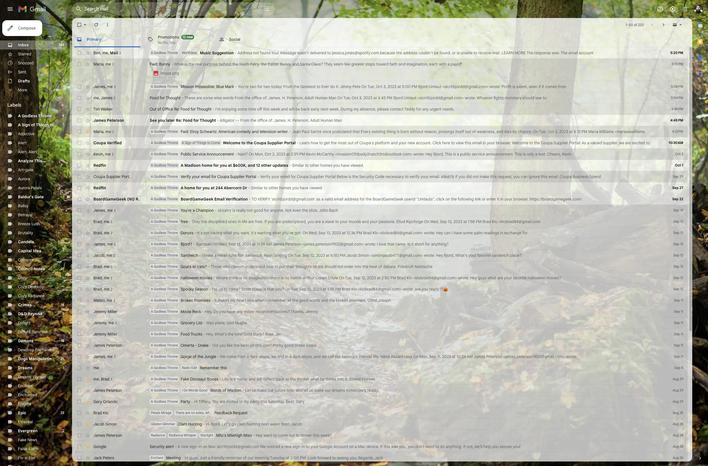 Task type: vqa. For each thing, say whether or not it's contained in the screenshot.


Task type: describe. For each thing, give the bounding box(es) containing it.
1 drake from the left
[[198, 343, 209, 348]]

0 horizontal spatial hi
[[185, 456, 188, 461]]

1 horizontal spatial even
[[529, 84, 538, 89]]

0 vertical spatial can
[[521, 174, 528, 179]]

a godless throne gorge of the jungle - we come from a dark abyss, we end in a dark abyss, and we call the luminous interval life. nikos kazantzakis on mon, sep 11, 2023 at 10:24 am james peterson <james.peterson1902@gmail.com> wrote:
[[151, 355, 577, 360]]

kazantzakis
[[391, 355, 413, 360]]

2 jack from the left
[[375, 456, 383, 461]]

3 row from the top
[[72, 81, 688, 92]]

see
[[150, 118, 157, 123]]

throne for spooky season
[[167, 287, 178, 291]]

13 for passions.
[[681, 220, 684, 224]]

0 vertical spatial h.
[[282, 95, 286, 101]]

is left born
[[397, 129, 400, 134]]

0 horizontal spatial or
[[192, 264, 196, 269]]

a inside 'a godless throne movie recs - hey, do you have any movie recommendations? thanks, jeremy'
[[151, 310, 153, 314]]

to up now,
[[286, 377, 289, 382]]

sandwich
[[181, 253, 198, 258]]

a inside 'a godless throne a madison home for you at $600k, and 12 other updates - similar to other homes you have viewed. ‌ ‌ ‌ ‌ ‌ ‌ ‌ ‌ ‌ ‌ ‌ ‌ ‌ ‌ ‌ ‌ ‌ ‌ ‌ ‌ ‌ ‌ ‌ ‌ ‌ ‌ ‌ ‌ ‌ ‌ ‌ ‌ ‌ ‌ ‌ ‌ ‌ ‌ ‌ ‌ ‌ ‌ ‌ ‌ ‌ ‌ ‌ ‌ ‌ ‌ ‌ ‌ ‌ ‌ ‌ ‌ ‌ ‌ ‌ ‌ ‌ ‌ ‌ ‌ ‌ ‌ ‌ ‌ ‌ ‌ ‌ ‌ ‌ ‌ ‌ ‌ ‌ ‌ ‌ ‌ ‌'
[[151, 163, 153, 168]]

a inside a godless throne spooky season
[[151, 287, 153, 291]]

mail
[[110, 50, 118, 55]]

2023 left 1:58
[[454, 219, 463, 224]]

radiance for radiance
[[151, 434, 165, 438]]

1 vertical spatial man
[[334, 118, 342, 123]]

james down jacob simon
[[93, 433, 105, 438]]

row containing kevin
[[72, 149, 688, 160]]

address
[[238, 50, 252, 55]]

2 mac from the left
[[358, 445, 366, 450]]

1 vertical spatial favorite
[[513, 276, 527, 281]]

nikos
[[381, 355, 390, 360]]

4 11 from the top
[[681, 332, 684, 336]]

a inside a godless throne public service announcement - nani? on mon, oct 2, 2023 at 2:39 pm kevin mccarthy <invasion0fdbody2natch3rs@outlook.com> wrote: hey bjord, this is a public service announcement. this is only a test. cheers, kevin
[[151, 152, 153, 156]]

1 vertical spatial from
[[235, 95, 244, 101]]

, for a godless throne you're a champion - idolatry is really not good for anyone. not even the idols. john bach
[[105, 208, 106, 213]]

1 for dreams
[[63, 366, 64, 370]]

3 11 from the top
[[681, 321, 684, 325]]

aug 29 for let us make our future now, and let us make our dreams tomorrow's reality.
[[673, 389, 684, 393]]

2 two from the left
[[264, 84, 270, 89]]

a inside a godless throne goats or cats? - those who cannot understand how to put their thoughts on ice should not enter into the heat of debate. friedrich nietzsche
[[151, 265, 153, 269]]

1 vertical spatial come
[[278, 433, 288, 438]]

settings image
[[670, 6, 676, 12]]

0 vertical spatial 13,
[[448, 219, 453, 224]]

luminous
[[342, 355, 358, 360]]

me for a godless throne free - only the disciplined ones in life are free. if you are undisciplined, you are a slave to your moods and your passions. eliud kipchoge on wed, sep 13, 2023 at 1:58 pm brad klo <klobrad84@gmail.com
[[104, 219, 109, 224]]

idea
[[33, 249, 41, 254]]

at left 4:45 at the right of the page
[[374, 95, 377, 101]]

remember this
[[200, 366, 227, 371]]

2 horizontal spatial no
[[285, 276, 289, 281]]

1 horizontal spatial kevin
[[306, 152, 316, 157]]

you left the want,
[[233, 231, 240, 236]]

look
[[308, 456, 317, 461]]

throne for fake dinosaur bones
[[167, 377, 178, 382]]

gate
[[25, 168, 33, 173]]

throne for grocery list
[[167, 321, 178, 325]]

clam
[[237, 422, 246, 427]]

me for a godless throne bjord? - bjørdsøn on wed, sep 13, 2023 at 11:39 am james peterson <james.peterson1902@gmail.com> wrote: i love that name. is it short for anything?
[[107, 242, 113, 247]]

tue, up during
[[344, 95, 351, 101]]

oct down pete
[[352, 95, 359, 101]]

gate
[[35, 195, 44, 200]]

1 horizontal spatial security
[[359, 174, 374, 179]]

0 vertical spatial what's
[[455, 253, 468, 258]]

aug 29 for life is a mirror and will reflect back to the thinker what he thinks into it. ernest holmes
[[673, 377, 684, 382]]

sep for goats or cats?
[[674, 265, 680, 269]]

0 vertical spatial office
[[252, 95, 262, 101]]

11,
[[437, 355, 441, 360]]

comes
[[545, 84, 557, 89]]

more image
[[105, 22, 110, 28]]

this inside labels navigation
[[34, 159, 42, 164]]

maria for 5:10 pm
[[93, 62, 103, 67]]

aug 28 for clam hunting
[[673, 422, 684, 427]]

0 vertical spatial wed,
[[430, 219, 439, 224]]

on left ice
[[313, 264, 317, 269]]

and right $600k,
[[248, 163, 255, 168]]

anything.
[[446, 445, 462, 450]]

milo's
[[216, 433, 226, 438]]

for left 244
[[196, 186, 202, 191]]

james down jeremy , me 2
[[93, 343, 105, 348]]

thoughts
[[296, 264, 312, 269]]

enchant for enchant
[[18, 384, 33, 389]]

beyond
[[28, 312, 42, 317]]

radiance for radiance whisper
[[169, 434, 183, 438]]

and right faith
[[399, 62, 406, 67]]

23 row from the top
[[72, 306, 688, 318]]

0 vertical spatial do
[[330, 84, 335, 89]]

1 vertical spatial am
[[467, 355, 473, 360]]

remember
[[268, 298, 286, 303]]

at left $600k,
[[228, 163, 232, 168]]

betrayal link
[[18, 213, 33, 218]]

of left coupa's
[[355, 141, 359, 146]]

to left dinner
[[296, 433, 300, 438]]

<invasion0fdbody2natch3rs@outlook.com>
[[335, 152, 413, 157]]

2 for it's not having what you want, it's wanting what you've got. on wed, sep 13, 2023 at 12:36 pm brad klo <klobrad84@gmail.com> wrote: hey can i have some palm readings in exchange for
[[111, 231, 112, 235]]

6
[[62, 79, 64, 83]]

labels navigation
[[0, 18, 72, 467]]

later
[[166, 118, 175, 123]]

1 aug from the top
[[673, 377, 679, 382]]

16 row from the top
[[72, 228, 688, 239]]

0 horizontal spatial us
[[219, 287, 223, 292]]

4 sep 11 from the top
[[674, 332, 684, 336]]

of right 50
[[634, 23, 638, 27]]

1 horizontal spatial should
[[523, 95, 535, 101]]

5:04 pm
[[671, 96, 684, 100]]

aug for brad klo
[[673, 411, 679, 415]]

for right short
[[425, 242, 430, 247]]

on right account
[[349, 445, 354, 450]]

the left idols.
[[302, 208, 308, 213]]

3 sep 11 from the top
[[674, 321, 684, 325]]

11 for jeremy
[[681, 310, 684, 314]]

seem
[[334, 62, 344, 67]]

what
[[174, 62, 184, 67]]

radiance inside labels navigation
[[28, 294, 44, 299]]

a godless throne free - only the disciplined ones in life are free. if you are undisciplined, you are a slave to your moods and your passions. eliud kipchoge on wed, sep 13, 2023 at 1:58 pm brad klo <klobrad84@gmail.com
[[151, 219, 541, 224]]

0 horizontal spatial of:
[[263, 95, 268, 101]]

1 sep 13 from the top
[[674, 208, 684, 213]]

a godless throne for remember this
[[151, 366, 178, 370]]

coupa up test.
[[541, 141, 553, 146]]

godless for grocery list
[[154, 321, 166, 325]]

your up a godless throne a home for you at 244 abercorn dr - similar to other homes you have viewed. ‌ ‌ ‌ ‌ ‌ ‌ ‌ ‌ ‌ ‌ ‌ ‌ ‌ ‌ ‌ ‌ ‌ ‌ ‌ ‌ ‌ ‌ ‌ ‌ ‌ ‌ ‌ ‌ ‌ ‌ ‌ ‌ ‌ ‌ ‌ ‌ ‌ ‌ ‌ ‌ ‌ ‌ ‌ ‌ ‌ ‌ ‌ ‌ ‌ ‌ ‌ ‌ ‌ ‌ ‌ ‌ ‌ ‌ ‌ ‌ ‌ ‌ ‌ ‌ ‌ ‌ ‌ ‌ ‌ ‌ ‌ ‌ ‌ ‌ ‌ ‌ ‌ ‌ ‌ ‌ ‌
[[272, 174, 280, 179]]

<mariaaawilliams
[[615, 129, 645, 134]]

12 for for us to come? scott stapp is that you? on tue, sep 12, 2023 at 1:38 pm brad klo <klobrad84@gmail.com> wrote: are you ready??
[[681, 287, 684, 291]]

, for a godless throne donuts - it's not having what you want, it's wanting what you've got. on wed, sep 13, 2023 at 12:36 pm brad klo <klobrad84@gmail.com> wrote: hey can i have some palm readings in exchange for
[[102, 230, 103, 236]]

the left jungle
[[198, 355, 203, 360]]

are left slave
[[315, 219, 321, 224]]

me for a godless throne spooky season
[[104, 287, 109, 292]]

throne for boardgamegeek email verification
[[167, 197, 178, 201]]

a inside a godless throne food trucks - hey, what's the best food truck? best, jer
[[151, 332, 153, 336]]

social tab
[[215, 32, 286, 47]]

a godless throne broken promises - it makes my heart sick when i remember all the good words and the broken promises. chief joseph
[[151, 298, 391, 303]]

of right heat
[[379, 264, 382, 269]]

you left 244
[[203, 186, 210, 191]]

baldur's gate
[[18, 195, 44, 200]]

throne for mission impossible: blue mark
[[167, 84, 178, 89]]

25 row from the top
[[72, 329, 688, 340]]

17 row from the top
[[72, 239, 688, 250]]

10 row from the top
[[72, 160, 688, 171]]

a inside a godless throne omerta - drake - did you like the beat on this one? pretty good drake loosie
[[151, 344, 153, 348]]

address for couldn't
[[403, 50, 418, 55]]

2023 right 11,
[[442, 355, 451, 360]]

0 horizontal spatial viewed.
[[309, 186, 323, 191]]

2 row from the top
[[72, 59, 688, 81]]

1 13 from the top
[[681, 208, 684, 213]]

maria up valued
[[589, 129, 599, 134]]

dreamy
[[18, 375, 32, 380]]

0 vertical spatial dewdrop
[[28, 285, 44, 290]]

whoever
[[477, 95, 493, 101]]

3 29 from the top
[[680, 389, 684, 393]]

jer
[[275, 332, 281, 337]]

1 horizontal spatial or
[[452, 50, 456, 55]]

he
[[320, 377, 325, 382]]

brad , me 2 for goats or cats?
[[93, 264, 112, 269]]

a inside a godless throne free - only the disciplined ones in life are free. if you are undisciplined, you are a slave to your moods and your passions. eliud kipchoge on wed, sep 13, 2023 at 1:58 pm brad klo <klobrad84@gmail.com
[[151, 220, 153, 224]]

6 row from the top
[[72, 115, 688, 126]]

james right 10:24
[[474, 355, 486, 360]]

i left palm on the right of the page
[[452, 231, 453, 236]]

enchant meeting - hi guys, just a friendly reminder of our meeting tuesday at 2:00 pm. look forward to seeing you. regards, jack
[[151, 456, 383, 461]]

0 vertical spatial simon
[[358, 253, 369, 258]]

new up the 2:00
[[285, 445, 292, 450]]

28 for feedback request
[[680, 411, 684, 415]]

aug for jack peters
[[673, 456, 679, 460]]

have up "'sicritbjordd@gmail.com'"
[[300, 186, 308, 191]]

0 horizontal spatial words
[[223, 95, 234, 101]]

2 horizontal spatial out
[[465, 129, 471, 134]]

is down put at the bottom left of page
[[281, 276, 284, 281]]

sep 22
[[673, 197, 684, 201]]

2023 up ice
[[316, 253, 325, 258]]

because
[[380, 50, 395, 55]]

1 gary from the left
[[93, 400, 102, 405]]

19 row from the top
[[72, 261, 688, 273]]

this up life
[[221, 366, 227, 371]]

0 horizontal spatial how
[[266, 264, 274, 269]]

at left the "1:38"
[[323, 287, 326, 292]]

12 row from the top
[[72, 182, 688, 194]]

james down boardgamegeek (no r.
[[93, 208, 105, 213]]

1 halloween from the left
[[181, 276, 199, 281]]

the down comedy
[[247, 141, 253, 146]]

0 vertical spatial best,
[[265, 332, 275, 337]]

klo down friedrich
[[407, 276, 412, 281]]

tab list containing promotions
[[72, 32, 693, 47]]

1 vertical spatial or
[[482, 197, 486, 202]]

1 vertical spatial enchanted
[[18, 393, 37, 398]]

on right the nani? on the top
[[249, 152, 254, 157]]

primary tab
[[72, 32, 143, 47]]

, for a godless throne grocery list - man plans; god laughs.
[[106, 321, 107, 326]]

1 horizontal spatial my
[[244, 400, 249, 405]]

0 vertical spatial will
[[289, 107, 295, 112]]

sep 11 for one?
[[674, 344, 684, 348]]

1 vertical spatial umlaut
[[404, 95, 417, 101]]

1 horizontal spatial do
[[213, 309, 218, 315]]

2 horizontal spatial portal
[[325, 174, 336, 179]]

1 the from the left
[[527, 50, 534, 55]]

28 row from the top
[[72, 363, 688, 374]]

if left not,
[[463, 445, 466, 450]]

main content containing promotions
[[72, 18, 693, 467]]

0 horizontal spatial next
[[261, 422, 269, 427]]

0 horizontal spatial we
[[220, 355, 226, 360]]

comedy
[[237, 129, 251, 134]]

short
[[415, 242, 424, 247]]

2 there from the left
[[271, 276, 280, 281]]

receive
[[479, 50, 492, 55]]

sign inside labels navigation
[[22, 122, 30, 128]]

worthless
[[182, 51, 197, 55]]

0 horizontal spatial my
[[230, 298, 236, 303]]

d&d beyond link
[[18, 312, 42, 317]]

13 for anything?
[[681, 242, 684, 246]]

0 horizontal spatial no
[[191, 411, 195, 415]]

impossible:
[[195, 84, 215, 89]]

1 horizontal spatial umlaut
[[429, 84, 442, 89]]

2 29 from the top
[[680, 377, 684, 382]]

, for a godless throne bjord? - bjørdsøn on wed, sep 13, 2023 at 11:39 am james peterson <james.peterson1902@gmail.com> wrote: i love that name. is it short for anything?
[[105, 242, 106, 247]]

on right the kipchoge
[[424, 219, 429, 224]]

2 for idolatry is really not good for anyone. not even the idols. john bach
[[114, 209, 116, 213]]

to left ever
[[317, 84, 321, 89]]

refresh image
[[93, 22, 99, 28]]

0 horizontal spatial our
[[248, 456, 254, 461]]

toward
[[376, 62, 389, 67]]

2 google from the left
[[320, 445, 333, 450]]

0 horizontal spatial fwd:
[[150, 62, 158, 67]]

, for a godless throne spooky season
[[102, 287, 103, 292]]

learn
[[502, 50, 514, 55]]

1 bunny from the left
[[159, 62, 170, 67]]

collapse link
[[18, 258, 33, 263]]

what right having
[[223, 231, 232, 236]]

gmail image
[[18, 3, 49, 15]]

1 horizontal spatial we
[[260, 445, 266, 450]]

cozy for cozy radiance
[[18, 294, 27, 299]]

, for a godless throne halloween movies - where there is no imagination there is no horror. arthur conan doyle on tue, sep 12, 2023 at 2:50 pm brad klo <klobrad84@gmail.com> wrote: hey guys what are your favorite halloween movies?
[[102, 276, 103, 281]]

14 row from the top
[[72, 205, 688, 216]]

alligator
[[220, 118, 235, 123]]

2 vertical spatial that
[[267, 287, 275, 292]]

to right invited
[[239, 400, 243, 405]]

primary
[[87, 37, 101, 42]]

1 vertical spatial dewdrop
[[18, 348, 34, 353]]

2 bunny from the left
[[280, 62, 291, 67]]

forward
[[317, 456, 331, 461]]

on right you?
[[285, 287, 290, 292]]

port.
[[122, 174, 130, 179]]

1 there from the left
[[229, 276, 238, 281]]

james , me 3
[[93, 84, 116, 89]]

good
[[199, 389, 208, 393]]

alert
[[166, 445, 174, 450]]

redfin for a madison home for you at $600k, and 12 other updates
[[93, 163, 106, 168]]

week
[[271, 107, 280, 112]]

the left real
[[188, 62, 194, 67]]

2 vertical spatial from
[[240, 118, 249, 123]]

food left trucks
[[181, 332, 190, 337]]

a inside a godless throne grocery list - man plans; god laughs.
[[151, 321, 153, 325]]

if right 686676
[[456, 174, 458, 179]]

1 vertical spatial adult
[[310, 118, 320, 123]]

, for a godless throne goats or cats? - those who cannot understand how to put their thoughts on ice should not enter into the heat of debate. friedrich nietzsche
[[102, 264, 103, 269]]

34 row from the top
[[72, 430, 688, 442]]

2 boardgamegeek from the left
[[181, 197, 213, 202]]

row containing jacob simon
[[72, 419, 688, 430]]

it right if
[[542, 84, 544, 89]]

movie
[[244, 309, 255, 315]]

it right link
[[497, 197, 500, 202]]

4 row from the top
[[72, 92, 688, 104]]

coupa down "kevin , me 2"
[[93, 174, 105, 179]]

0 vertical spatial <sicritbjordd@gmail.com>
[[443, 84, 489, 89]]

aug 26
[[673, 456, 684, 460]]

there are no soles, lef…
[[176, 411, 212, 415]]

0 vertical spatial bjord,
[[434, 152, 444, 157]]

brad , me 2 for halloween movies
[[93, 276, 112, 281]]

coupa up 244
[[218, 174, 229, 179]]

0 horizontal spatial portal
[[246, 174, 256, 179]]

good for the
[[299, 298, 309, 303]]

throne for free
[[167, 220, 178, 224]]

a inside a godless throne fake dinosaur bones - life is a mirror and will reflect back to the thinker what he thinks into it. ernest holmes
[[151, 377, 153, 382]]

you down idols.
[[308, 219, 314, 224]]

1 horizontal spatial no
[[243, 276, 248, 281]]

on right got.
[[303, 231, 308, 236]]

throne for goats or cats?
[[167, 265, 178, 269]]

1 horizontal spatial this
[[445, 152, 452, 157]]

trucks
[[191, 332, 202, 337]]

1 horizontal spatial 13,
[[327, 231, 331, 236]]

secure
[[500, 445, 512, 450]]

to left put at the bottom left of page
[[275, 264, 278, 269]]

0 horizontal spatial should
[[325, 264, 337, 269]]

aug for gary orlando
[[673, 400, 679, 404]]

toggle split pane mode image
[[672, 22, 678, 28]]

2023 down the want,
[[242, 242, 251, 247]]

2 vertical spatial wed,
[[219, 242, 228, 247]]

a godless throne mission impossible: blue mark - you're two for two today! from the greatest to ever do it: jimmy pete on tue, oct 3, 2023 at 5:00 pm bjord umlaut <sicritbjordd@gmail.com> wrote: profit is sweet, even if it comes from
[[151, 84, 567, 89]]

, for a godless throne free - only the disciplined ones in life are free. if you are undisciplined, you are a slave to your moods and your passions. eliud kipchoge on wed, sep 13, 2023 at 1:58 pm brad klo <klobrad84@gmail.com
[[102, 219, 103, 224]]

at left 4:13 at the right of page
[[569, 129, 573, 134]]

weakness,
[[477, 129, 496, 134]]

supplier,
[[604, 141, 619, 146]]

sep for halloween movies
[[674, 276, 680, 280]]

0 horizontal spatial 3,
[[360, 95, 363, 101]]

a inside a godless throne party - hi tiffany, you are invited to my party this saturday. best, gary
[[151, 400, 153, 404]]

1 horizontal spatial us
[[252, 388, 256, 393]]

a inside a godless throne sandwich - i make a mean tuna fish sandwich. ryan gosling on tue, sep 12, 2023 at 6:50 pm jacob simon <simonjacob477@gmail.com> wrote: hey bjord, what's your favorite sandwich place?
[[151, 253, 153, 258]]

a godless throne fwd: elroy schwartz: american comedy and television writer. - jean paul sartre once postulated that every existing thing is born without reason, prolongs itself out of weakness, and dies by chance. on tue, oct 3, 2023 at 4:13 pm maria williams <mariaaawilliams
[[151, 129, 645, 134]]

james , me 2 for you're a champion
[[93, 208, 116, 213]]

fish
[[238, 253, 244, 258]]

sep for broken promises
[[674, 298, 680, 303]]

you up below
[[334, 163, 340, 168]]

not right really
[[247, 208, 253, 213]]

0 horizontal spatial come
[[227, 355, 237, 360]]

2 gary from the left
[[296, 400, 305, 405]]

0 vertical spatial man
[[329, 95, 337, 101]]

come?
[[229, 287, 241, 292]]

2023 up absence,
[[364, 95, 373, 101]]

and left let
[[296, 388, 303, 393]]

0 vertical spatial my
[[354, 107, 359, 112]]

life
[[222, 377, 229, 382]]

the left tooth
[[232, 62, 238, 67]]

cats?
[[197, 264, 207, 269]]

your down the madison
[[192, 174, 200, 179]]

1 vertical spatial out
[[348, 141, 354, 146]]

1 horizontal spatial petals
[[151, 411, 160, 415]]

1 sign- from the left
[[190, 445, 199, 450]]

maria , me 2 for 4:13 pm
[[93, 129, 114, 134]]

0 horizontal spatial any
[[236, 309, 243, 315]]

21 row from the top
[[72, 284, 688, 295]]

the up time
[[245, 95, 251, 101]]

, for a godless throne fwd: elroy schwartz: american comedy and television writer. - jean paul sartre once postulated that every existing thing is born without reason, prolongs itself out of weakness, and dies by chance. on tue, oct 3, 2023 at 4:13 pm maria williams <mariaaawilliams
[[103, 129, 105, 134]]

is right below
[[349, 174, 352, 179]]

call
[[328, 355, 334, 360]]

3 aug 29 from the top
[[673, 400, 684, 404]]

hi for hi tiffany, you are invited to my party this saturday. best, gary
[[194, 400, 198, 405]]

0 vertical spatial browser.
[[496, 141, 511, 146]]

godless for broken promises
[[154, 298, 166, 303]]

2 welcome from the left
[[512, 141, 529, 146]]

0 horizontal spatial will
[[257, 377, 262, 382]]

2 horizontal spatial our
[[325, 388, 331, 393]]

2 email. from the left
[[549, 174, 559, 179]]

1 two from the left
[[250, 84, 257, 89]]

1 verify from the left
[[181, 174, 191, 179]]

throne for bjord?
[[167, 242, 178, 246]]

throne for public service announcement
[[167, 152, 178, 156]]

are right you
[[220, 400, 225, 405]]

28 for milo's milehigh miso
[[680, 434, 684, 438]]

1 vertical spatial come
[[211, 141, 220, 145]]

to left view on the top right of the page
[[451, 141, 455, 146]]

to right the need
[[436, 445, 439, 450]]

2 for i make a mean tuna fish sandwich. ryan gosling on tue, sep 12, 2023 at 6:50 pm jacob simon <simonjacob477@gmail.com> wrote: hey bjord, what's your favorite sandwich place?
[[113, 254, 115, 258]]

re: for office
[[174, 107, 180, 112]]

greatest
[[300, 84, 316, 89]]

life.
[[373, 355, 380, 360]]

epic
[[18, 411, 26, 416]]

the left the beat
[[234, 343, 240, 348]]

lef…
[[206, 411, 212, 415]]

27
[[680, 186, 684, 190]]

and down loosie
[[314, 355, 321, 360]]

a inside a godless throne bjord? - bjørdsøn on wed, sep 13, 2023 at 11:39 am james peterson <james.peterson1902@gmail.com> wrote: i love that name. is it short for anything?
[[151, 242, 153, 246]]

hey left want
[[256, 433, 263, 438]]

maria , me 2 for 5:10 pm
[[93, 62, 114, 67]]

1 vertical spatial of:
[[269, 118, 273, 123]]

of left 'weakness,'
[[472, 129, 476, 134]]

1 vertical spatial words
[[310, 298, 320, 303]]

laughs.
[[235, 321, 248, 326]]

pm right 4:13 at the right of page
[[582, 129, 588, 134]]

2 aug from the top
[[673, 389, 679, 393]]

for up moods
[[360, 197, 365, 202]]

your down sandwich
[[504, 276, 512, 281]]

2 horizontal spatial 3,
[[555, 129, 559, 134]]

like inside cell
[[345, 62, 350, 67]]

it:
[[336, 84, 339, 89]]

0 vertical spatial fake
[[181, 377, 189, 382]]

1 vertical spatial office
[[257, 118, 268, 123]]

thought for see you later re: food for thought
[[200, 118, 216, 123]]

james , me 2 for gorge of the jungle
[[93, 354, 116, 359]]

0 horizontal spatial words
[[189, 389, 198, 393]]

godless for party
[[154, 400, 166, 404]]

brad , me 2 for free
[[93, 219, 112, 224]]

4 29 from the top
[[680, 400, 684, 404]]

the right only
[[201, 219, 207, 224]]

god
[[227, 321, 234, 326]]

1 29 from the top
[[680, 175, 684, 179]]

i'm
[[215, 107, 221, 112]]

snoozed link
[[18, 61, 34, 66]]

things inside labels navigation
[[36, 122, 49, 128]]

godless for public service announcement
[[154, 152, 166, 156]]

klo up readings
[[492, 219, 498, 224]]

0 horizontal spatial kevin
[[93, 152, 103, 157]]

1 vertical spatial can
[[444, 231, 451, 236]]

0 vertical spatial mon,
[[255, 152, 264, 157]]

at left 1:58
[[464, 219, 467, 224]]

0 vertical spatial 3,
[[384, 84, 387, 89]]

1 vertical spatial wed,
[[309, 231, 318, 236]]

friendly
[[211, 456, 225, 461]]

this right ignore
[[541, 174, 548, 179]]

reminder
[[226, 456, 242, 461]]

into for enter
[[355, 264, 362, 269]]

0 vertical spatial from
[[283, 84, 293, 89]]

not right it's
[[204, 231, 210, 236]]

you right help on the bottom
[[492, 445, 499, 450]]

the right the all
[[292, 298, 298, 303]]

dr
[[243, 186, 247, 191]]

food down these
[[181, 107, 190, 112]]

a inside a godless throne a home for you at 244 abercorn dr - similar to other homes you have viewed. ‌ ‌ ‌ ‌ ‌ ‌ ‌ ‌ ‌ ‌ ‌ ‌ ‌ ‌ ‌ ‌ ‌ ‌ ‌ ‌ ‌ ‌ ‌ ‌ ‌ ‌ ‌ ‌ ‌ ‌ ‌ ‌ ‌ ‌ ‌ ‌ ‌ ‌ ‌ ‌ ‌ ‌ ‌ ‌ ‌ ‌ ‌ ‌ ‌ ‌ ‌ ‌ ‌ ‌ ‌ ‌ ‌ ‌ ‌ ‌ ‌ ‌ ‌ ‌ ‌ ‌ ‌ ‌ ‌ ‌ ‌ ‌ ‌ ‌ ‌ ‌ ‌ ‌ ‌ ‌ ‌
[[151, 186, 153, 190]]

pm right 2:39
[[299, 152, 305, 157]]

2 horizontal spatial kevin
[[562, 152, 572, 157]]

in up just
[[199, 445, 202, 450]]

verification
[[226, 197, 248, 202]]

1 horizontal spatial we
[[322, 355, 327, 360]]

4 aug 28 from the top
[[673, 445, 684, 449]]

message
[[280, 50, 296, 55]]

in up pm.
[[302, 445, 305, 450]]

let
[[304, 388, 308, 393]]

2 verify from the left
[[260, 174, 271, 179]]

aurora for "aurora" link
[[18, 177, 30, 182]]

are down anyone.
[[275, 219, 281, 224]]

a inside a godless throne verify your email for coupa supplier portal - verify your email for coupa supplier portal below is the security code necessary to verify your email. 686676 if you did not make this request, you can ignore this email. coupa business spend
[[151, 175, 153, 179]]

27 row from the top
[[72, 351, 688, 363]]

on right click
[[446, 197, 450, 202]]

1 for baldur's gate
[[63, 195, 64, 199]]

26
[[680, 456, 684, 460]]

throne for halloween movies
[[167, 276, 178, 280]]

is inside cell
[[185, 62, 187, 67]]

12:36
[[347, 231, 356, 236]]

tuna
[[229, 253, 237, 258]]

26 row from the top
[[72, 340, 688, 351]]

inbox
[[18, 43, 29, 48]]

0 vertical spatial that
[[353, 129, 360, 134]]

hey down "account."
[[426, 152, 433, 157]]

5:20 pm
[[671, 51, 684, 55]]

cozy for cozy 'link'
[[18, 276, 27, 281]]

response
[[535, 50, 551, 55]]



Task type: locate. For each thing, give the bounding box(es) containing it.
godless inside a godless throne donuts - it's not having what you want, it's wanting what you've got. on wed, sep 13, 2023 at 12:36 pm brad klo <klobrad84@gmail.com> wrote: hey can i have some palm readings in exchange for
[[154, 231, 166, 235]]

sep 12 for i make a mean tuna fish sandwich. ryan gosling on tue, sep 12, 2023 at 6:50 pm jacob simon <simonjacob477@gmail.com> wrote: hey bjord, what's your favorite sandwich place?
[[674, 253, 684, 258]]

2 horizontal spatial that
[[387, 242, 395, 247]]

dreamy wander link
[[18, 375, 47, 380]]

row
[[72, 47, 688, 59], [72, 59, 688, 81], [72, 81, 688, 92], [72, 92, 688, 104], [72, 104, 688, 115], [72, 115, 688, 126], [72, 126, 688, 137], [72, 137, 688, 149], [72, 149, 688, 160], [72, 160, 688, 171], [72, 171, 688, 182], [72, 182, 688, 194], [72, 194, 688, 205], [72, 205, 688, 216], [72, 216, 688, 228], [72, 228, 688, 239], [72, 239, 688, 250], [72, 250, 688, 261], [72, 261, 688, 273], [72, 273, 688, 284], [72, 284, 688, 295], [72, 295, 688, 306], [72, 306, 688, 318], [72, 318, 688, 329], [72, 329, 688, 340], [72, 340, 688, 351], [72, 351, 688, 363], [72, 363, 688, 374], [72, 374, 688, 385], [72, 385, 688, 396], [72, 396, 688, 408], [72, 408, 688, 419], [72, 419, 688, 430], [72, 430, 688, 442], [72, 442, 688, 453], [72, 453, 688, 464]]

3 aug from the top
[[673, 400, 679, 404]]

0 horizontal spatial favorite
[[478, 253, 491, 258]]

godless inside 'a godless throne a madison home for you at $600k, and 12 other updates - similar to other homes you have viewed. ‌ ‌ ‌ ‌ ‌ ‌ ‌ ‌ ‌ ‌ ‌ ‌ ‌ ‌ ‌ ‌ ‌ ‌ ‌ ‌ ‌ ‌ ‌ ‌ ‌ ‌ ‌ ‌ ‌ ‌ ‌ ‌ ‌ ‌ ‌ ‌ ‌ ‌ ‌ ‌ ‌ ‌ ‌ ‌ ‌ ‌ ‌ ‌ ‌ ‌ ‌ ‌ ‌ ‌ ‌ ‌ ‌ ‌ ‌ ‌ ‌ ‌ ‌ ‌ ‌ ‌ ‌ ‌ ‌ ‌ ‌ ‌ ‌ ‌ ‌ ‌ ‌ ‌ ‌ ‌ ‌'
[[154, 163, 166, 168]]

0 horizontal spatial from
[[237, 355, 246, 360]]

3 sep 13 from the top
[[674, 231, 684, 235]]

alert up analyze this at the top left of the page
[[29, 150, 37, 155]]

0 horizontal spatial do
[[184, 389, 188, 393]]

browser. up announcement.
[[496, 141, 511, 146]]

2 drake from the left
[[295, 343, 305, 348]]

a sign of things to come inside labels navigation
[[18, 122, 66, 128]]

sep 13 for passions.
[[674, 220, 684, 224]]

the right was:
[[561, 50, 568, 55]]

gary down words of wisdom - let us make our future now, and let us make our dreams tomorrow's reality. in the bottom of the page
[[296, 400, 305, 405]]

business
[[573, 174, 589, 179]]

words of wisdom - let us make our future now, and let us make our dreams tomorrow's reality.
[[210, 388, 379, 393]]

this right party
[[261, 400, 267, 405]]

5 brad , me 2 from the top
[[93, 287, 112, 292]]

1 brad , me 2 from the top
[[93, 219, 112, 224]]

12 for i make a mean tuna fish sandwich. ryan gosling on tue, sep 12, 2023 at 6:50 pm jacob simon <simonjacob477@gmail.com> wrote: hey bjord, what's your favorite sandwich place?
[[681, 253, 684, 258]]

row containing mateo
[[72, 295, 688, 306]]

sep for spooky season
[[674, 287, 680, 291]]

4 inside labels navigation
[[62, 114, 64, 118]]

to right slave
[[335, 219, 339, 224]]

2 vertical spatial good
[[284, 343, 294, 348]]

sep for food trucks
[[674, 332, 680, 336]]

row containing gary orlando
[[72, 396, 688, 408]]

godless for donuts
[[154, 231, 166, 235]]

am right 11:39
[[266, 242, 272, 247]]

main menu image
[[7, 6, 14, 12]]

2 28 from the top
[[680, 422, 684, 427]]

throne inside a godless throne grocery list - man plans; god laughs.
[[167, 321, 178, 325]]

godless inside a godless throne fake dinosaur bones - life is a mirror and will reflect back to the thinker what he thinks into it. ernest holmes
[[154, 377, 166, 382]]

1 horizontal spatial wed,
[[309, 231, 318, 236]]

a inside a godless throne donuts - it's not having what you want, it's wanting what you've got. on wed, sep 13, 2023 at 12:36 pm brad klo <klobrad84@gmail.com> wrote: hey can i have some palm readings in exchange for
[[151, 231, 153, 235]]

godless inside a godless throne a home for you at 244 abercorn dr - similar to other homes you have viewed. ‌ ‌ ‌ ‌ ‌ ‌ ‌ ‌ ‌ ‌ ‌ ‌ ‌ ‌ ‌ ‌ ‌ ‌ ‌ ‌ ‌ ‌ ‌ ‌ ‌ ‌ ‌ ‌ ‌ ‌ ‌ ‌ ‌ ‌ ‌ ‌ ‌ ‌ ‌ ‌ ‌ ‌ ‌ ‌ ‌ ‌ ‌ ‌ ‌ ‌ ‌ ‌ ‌ ‌ ‌ ‌ ‌ ‌ ‌ ‌ ‌ ‌ ‌ ‌ ‌ ‌ ‌ ‌ ‌ ‌ ‌ ‌ ‌ ‌ ‌ ‌ ‌ ‌ ‌ ‌ ‌
[[154, 186, 166, 190]]

2 21 from the top
[[61, 267, 64, 271]]

1 horizontal spatial be
[[434, 50, 439, 55]]

a godless throne down later
[[151, 141, 178, 145]]

2 sep 11 from the top
[[674, 310, 684, 314]]

1 welcome from the left
[[223, 141, 241, 146]]

me for a godless throne gorge of the jungle - we come from a dark abyss, we end in a dark abyss, and we call the luminous interval life. nikos kazantzakis on mon, sep 11, 2023 at 10:24 am james peterson <james.peterson1902@gmail.com> wrote:
[[107, 354, 113, 359]]

13 row from the top
[[72, 194, 688, 205]]

if
[[539, 84, 541, 89]]

main content
[[72, 18, 693, 467]]

0 horizontal spatial browser.
[[496, 141, 511, 146]]

0 vertical spatial maria , me 2
[[93, 62, 114, 67]]

godless inside labels navigation
[[22, 113, 37, 119]]

heat
[[370, 264, 378, 269]]

1 sep 12 from the top
[[674, 253, 684, 258]]

throne inside a godless throne food trucks - hey, what's the best food truck? best, jer
[[167, 332, 178, 336]]

1 horizontal spatial do
[[440, 445, 445, 450]]

radio edit
[[182, 366, 197, 370]]

1 boardgamegeek from the left
[[93, 197, 126, 202]]

throne inside a godless throne you're a champion - idolatry is really not good for anyone. not even the idols. john bach
[[167, 208, 178, 213]]

coupa up "kevin , me 2"
[[93, 141, 106, 146]]

0 vertical spatial viewed.
[[351, 163, 364, 168]]

on right the doyle on the left of page
[[339, 276, 344, 281]]

3 inside ben , me , mail 3
[[119, 51, 121, 55]]

bjord
[[419, 84, 428, 89], [394, 95, 403, 101]]

4 brad , me 2 from the top
[[93, 276, 112, 281]]

godless inside a godless throne public service announcement - nani? on mon, oct 2, 2023 at 2:39 pm kevin mccarthy <invasion0fdbody2natch3rs@outlook.com> wrote: hey bjord, this is a public service announcement. this is only a test. cheers, kevin
[[154, 152, 166, 156]]

kevin
[[93, 152, 103, 157], [306, 152, 316, 157], [562, 152, 572, 157]]

3 right mail
[[119, 51, 121, 55]]

miso
[[244, 433, 252, 438]]

search mail image
[[74, 4, 84, 14]]

sep for remember this
[[675, 366, 681, 370]]

umlaut up 'teddy'
[[404, 95, 417, 101]]

thought for out of office re: food for thought
[[197, 107, 212, 112]]

8 row from the top
[[72, 137, 688, 149]]

0 vertical spatial <klobrad84@gmail.com>
[[379, 231, 423, 236]]

re: for later
[[176, 118, 182, 123]]

godless inside a godless throne sandwich - i make a mean tuna fish sandwich. ryan gosling on tue, sep 12, 2023 at 6:50 pm jacob simon <simonjacob477@gmail.com> wrote: hey bjord, what's your favorite sandwich place?
[[154, 253, 166, 258]]

older image
[[661, 22, 667, 28]]

throne inside a godless throne spooky season
[[167, 287, 178, 291]]

in right end
[[285, 355, 289, 360]]

hey down anything?
[[436, 253, 443, 258]]

for right 'teddy'
[[416, 107, 422, 112]]

1 row from the top
[[72, 47, 688, 59]]

godless for fake dinosaur bones
[[154, 377, 166, 382]]

blue
[[216, 84, 224, 89]]

at left the 2:00
[[286, 456, 290, 461]]

throne inside a godless throne omerta - drake - did you like the beat on this one? pretty good drake loosie
[[167, 344, 178, 348]]

a godless throne grocery list - man plans; god laughs.
[[151, 321, 248, 326]]

Search mail text field
[[84, 6, 248, 12]]

2 miller from the top
[[108, 332, 117, 337]]

halloween
[[181, 276, 199, 281], [528, 276, 546, 281]]

godless inside 'a godless throne movie recs - hey, do you have any movie recommendations? thanks, jeremy'
[[154, 310, 166, 314]]

godless inside a godless throne you're a champion - idolatry is really not good for anyone. not even the idols. john bach
[[154, 208, 166, 213]]

and left santa
[[292, 62, 299, 67]]

12 for those who cannot understand how to put their thoughts on ice should not enter into the heat of debate. friedrich nietzsche
[[681, 265, 684, 269]]

radiance down glisten in the bottom of the page
[[151, 434, 165, 438]]

pm right 1:58
[[476, 219, 482, 224]]

in down 'weakness,'
[[483, 141, 486, 146]]

godless inside a godless throne party - hi tiffany, you are invited to my party this saturday. best, gary
[[154, 400, 166, 404]]

0 vertical spatial delight
[[18, 321, 31, 326]]

None search field
[[72, 2, 275, 16]]

sep for grocery list
[[674, 321, 680, 325]]

https://boardgamegeek.com/
[[530, 197, 582, 202]]

throne inside a godless throne free - only the disciplined ones in life are free. if you are undisciplined, you are a slave to your moods and your passions. eliud kipchoge on wed, sep 13, 2023 at 1:58 pm brad klo <klobrad84@gmail.com
[[167, 220, 178, 224]]

alert
[[18, 141, 27, 146], [29, 150, 37, 155]]

2 vertical spatial <klobrad84@gmail.com>
[[358, 287, 402, 292]]

email right valid
[[334, 197, 344, 202]]

0 vertical spatial we
[[220, 355, 226, 360]]

12 for where there is no imagination there is no horror. arthur conan doyle on tue, sep 12, 2023 at 2:50 pm brad klo <klobrad84@gmail.com> wrote: hey guys what are your favorite halloween movies?
[[681, 276, 684, 280]]

20 row from the top
[[72, 273, 688, 284]]

row containing brad klo
[[72, 408, 688, 419]]

sep for omerta - drake
[[674, 344, 680, 348]]

0 horizontal spatial dark
[[250, 355, 258, 360]]

new inside promotions, 12 new messages, tab
[[187, 35, 193, 39]]

3 brad , me 2 from the top
[[93, 264, 112, 269]]

1 horizontal spatial bjord
[[419, 84, 428, 89]]

enchant inside enchant meeting - hi guys, just a friendly reminder of our meeting tuesday at 2:00 pm. look forward to seeing you. regards, jack
[[151, 456, 163, 460]]

godless for omerta - drake
[[154, 344, 166, 348]]

2 inside labels navigation
[[62, 429, 64, 433]]

sep 12 for for us to come? scott stapp is that you? on tue, sep 12, 2023 at 1:38 pm brad klo <klobrad84@gmail.com> wrote: are you ready??
[[674, 287, 684, 291]]

donuts
[[181, 231, 194, 236]]

1 vertical spatial re:
[[176, 118, 182, 123]]

row containing jack peters
[[72, 453, 688, 464]]

1 horizontal spatial two
[[264, 84, 270, 89]]

2 inside "kevin , me 2"
[[112, 152, 114, 156]]

1 horizontal spatial how
[[311, 141, 318, 146]]

row containing jacob
[[72, 250, 688, 261]]

supplier down 'a godless throne a madison home for you at $600k, and 12 other updates - similar to other homes you have viewed. ‌ ‌ ‌ ‌ ‌ ‌ ‌ ‌ ‌ ‌ ‌ ‌ ‌ ‌ ‌ ‌ ‌ ‌ ‌ ‌ ‌ ‌ ‌ ‌ ‌ ‌ ‌ ‌ ‌ ‌ ‌ ‌ ‌ ‌ ‌ ‌ ‌ ‌ ‌ ‌ ‌ ‌ ‌ ‌ ‌ ‌ ‌ ‌ ‌ ‌ ‌ ‌ ‌ ‌ ‌ ‌ ‌ ‌ ‌ ‌ ‌ ‌ ‌ ‌ ‌ ‌ ‌ ‌ ‌ ‌ ‌ ‌ ‌ ‌ ‌ ‌ ‌ ‌ ‌ ‌ ‌'
[[310, 174, 324, 179]]

a godless throne food trucks - hey, what's the best food truck? best, jer
[[151, 332, 281, 337]]

you right the did
[[219, 343, 226, 348]]

art-gate link
[[18, 168, 33, 173]]

me for music suggestion - address not found your message wasn't delivered to jessica.jones@spotify.com because the address couldn't be found, or is unable to receive mail. learn more the response was: the email account
[[102, 50, 108, 55]]

cell
[[150, 61, 660, 78]]

0 horizontal spatial enter
[[345, 264, 354, 269]]

18
[[61, 339, 64, 343]]

address up imagination,
[[403, 50, 418, 55]]

1 sep 11 from the top
[[674, 298, 684, 303]]

oct 1
[[675, 163, 684, 168]]

bunny
[[159, 62, 170, 67], [280, 62, 291, 67]]

1 horizontal spatial sign
[[185, 141, 192, 145]]

found
[[260, 50, 271, 55]]

jacob , me 2
[[93, 253, 115, 258]]

godless inside "a godless throne broken promises - it makes my heart sick when i remember all the good words and the broken promises. chief joseph"
[[154, 298, 166, 303]]

or right link
[[482, 197, 486, 202]]

james peterson for words of wisdom - let us make our future now, and let us make our dreams tomorrow's reality.
[[93, 388, 122, 393]]

jeremy , me 2
[[93, 321, 117, 326]]

baldur's
[[18, 195, 34, 200]]

to right unable
[[474, 50, 478, 55]]

0 horizontal spatial address
[[345, 197, 359, 202]]

aug for jacob simon
[[673, 422, 679, 427]]

please
[[377, 107, 389, 112]]

throne inside a godless throne verify your email for coupa supplier portal - verify your email for coupa supplier portal below is the security code necessary to verify your email. 686676 if you did not make this request, you can ignore this email. coupa business spend
[[167, 175, 178, 179]]

row containing jeremy
[[72, 318, 688, 329]]

fix-
[[18, 456, 25, 461]]

miller for movie
[[108, 309, 117, 315]]

godless inside a godless throne bjord? - bjørdsøn on wed, sep 13, 2023 at 11:39 am james peterson <james.peterson1902@gmail.com> wrote: i love that name. is it short for anything?
[[154, 242, 166, 246]]

1 horizontal spatial favorite
[[513, 276, 527, 281]]

1 vertical spatial from
[[237, 355, 246, 360]]

2 vertical spatial some
[[463, 231, 473, 236]]

row containing coupa verified
[[72, 137, 688, 149]]

0 horizontal spatial two
[[250, 84, 257, 89]]

glisten glimmer clam hunting - hi bjord, let's go clam hunting next week! best, jacob
[[151, 422, 302, 427]]

1 redfin from the top
[[93, 163, 106, 168]]

2 james , me 2 from the top
[[93, 242, 116, 247]]

hey, for hey, what's the best food truck? best, jer
[[206, 332, 214, 337]]

godless for verify your email for coupa supplier portal
[[154, 175, 166, 179]]

godless for a madison home for you at $600k, and 12 other updates
[[154, 163, 166, 168]]

3 inside labels navigation
[[62, 312, 64, 316]]

homes up "'sicritbjordd@gmail.com'"
[[279, 186, 291, 191]]

2 inside jeremy , me 2
[[115, 321, 117, 325]]

payoff
[[451, 62, 462, 67]]

this left only
[[515, 152, 522, 157]]

0 horizontal spatial radiance
[[28, 294, 44, 299]]

a godless throne a madison home for you at $600k, and 12 other updates - similar to other homes you have viewed. ‌ ‌ ‌ ‌ ‌ ‌ ‌ ‌ ‌ ‌ ‌ ‌ ‌ ‌ ‌ ‌ ‌ ‌ ‌ ‌ ‌ ‌ ‌ ‌ ‌ ‌ ‌ ‌ ‌ ‌ ‌ ‌ ‌ ‌ ‌ ‌ ‌ ‌ ‌ ‌ ‌ ‌ ‌ ‌ ‌ ‌ ‌ ‌ ‌ ‌ ‌ ‌ ‌ ‌ ‌ ‌ ‌ ‌ ‌ ‌ ‌ ‌ ‌ ‌ ‌ ‌ ‌ ‌ ‌ ‌ ‌ ‌ ‌ ‌ ‌ ‌ ‌ ‌ ‌ ‌ ‌
[[151, 163, 446, 168]]

1 aurora from the top
[[18, 177, 30, 182]]

jessica.jones@spotify.com
[[332, 50, 379, 55]]

aug for google
[[673, 445, 679, 449]]

3 james peterson from the top
[[93, 388, 122, 393]]

for up elroy
[[194, 118, 199, 123]]

i up party
[[182, 389, 183, 393]]

fake inside labels navigation
[[18, 438, 26, 443]]

12 inside promotions, 12 new messages, tab
[[182, 35, 186, 39]]

noticed
[[267, 445, 280, 450]]

godless inside a godless throne goats or cats? - those who cannot understand how to put their thoughts on ice should not enter into the heat of debate. friedrich nietzsche
[[154, 265, 166, 269]]

me for a godless throne fwd: elroy schwartz: american comedy and television writer. - jean paul sartre once postulated that every existing thing is born without reason, prolongs itself out of weakness, and dies by chance. on tue, oct 3, 2023 at 4:13 pm maria williams <mariaaawilliams
[[106, 129, 111, 134]]

aug 28
[[673, 411, 684, 415], [673, 422, 684, 427], [673, 434, 684, 438], [673, 445, 684, 449]]

6 sep 11 from the top
[[674, 355, 684, 359]]

re: right office
[[174, 107, 180, 112]]

row containing boardgamegeek (no r.
[[72, 194, 688, 205]]

0 horizontal spatial do
[[330, 84, 335, 89]]

best, down now,
[[286, 400, 295, 405]]

2 for where there is no imagination there is no horror. arthur conan doyle on tue, sep 12, 2023 at 2:50 pm brad klo <klobrad84@gmail.com> wrote: hey guys what are your favorite halloween movies?
[[111, 276, 112, 280]]

needs.
[[443, 107, 455, 112]]

sep 12 for where there is no imagination there is no horror. arthur conan doyle on tue, sep 12, 2023 at 2:50 pm brad klo <klobrad84@gmail.com> wrote: hey guys what are your favorite halloween movies?
[[674, 276, 684, 280]]

4 28 from the top
[[680, 445, 684, 449]]

2 inside me , james 2
[[114, 96, 115, 100]]

3 sep 12 from the top
[[674, 276, 684, 280]]

you right 'free.'
[[268, 219, 274, 224]]

viewed. down a godless throne public service announcement - nani? on mon, oct 2, 2023 at 2:39 pm kevin mccarthy <invasion0fdbody2natch3rs@outlook.com> wrote: hey bjord, this is a public service announcement. this is only a test. cheers, kevin
[[351, 163, 364, 168]]

other up verify
[[269, 186, 278, 191]]

0 horizontal spatial simon
[[105, 422, 117, 427]]

godless inside a godless throne gorge of the jungle - we come from a dark abyss, we end in a dark abyss, and we call the luminous interval life. nikos kazantzakis on mon, sep 11, 2023 at 10:24 am james peterson <james.peterson1902@gmail.com> wrote:
[[154, 355, 166, 359]]

scott
[[242, 287, 251, 292]]

petals inside labels navigation
[[31, 186, 42, 191]]

it's
[[251, 231, 256, 236]]

hey, up the did
[[206, 332, 214, 337]]

2 maria , me 2 from the top
[[93, 129, 114, 134]]

6 aug from the top
[[673, 434, 679, 438]]

sep 11 for all
[[674, 298, 684, 303]]

throne inside a godless throne gorge of the jungle - we come from a dark abyss, we end in a dark abyss, and we call the luminous interval life. nikos kazantzakis on mon, sep 11, 2023 at 10:24 am james peterson <james.peterson1902@gmail.com> wrote:
[[167, 355, 178, 359]]

2 aug 28 from the top
[[673, 422, 684, 427]]

2 abyss, from the left
[[302, 355, 313, 360]]

the down a godless throne verify your email for coupa supplier portal - verify your email for coupa supplier portal below is the security code necessary to verify your email. 686676 if you did not make this request, you can ignore this email. coupa business spend on the top of the page
[[366, 197, 372, 202]]

throne for you're a champion
[[167, 208, 178, 213]]

a inside a godless throne you're a champion - idolatry is really not good for anyone. not even the idols. john bach
[[151, 208, 153, 213]]

2 aug 29 from the top
[[673, 389, 684, 393]]

0 vertical spatial favorite
[[478, 253, 491, 258]]

2 delight from the top
[[18, 330, 31, 335]]

0 vertical spatial come
[[55, 122, 66, 128]]

3, left 4:13 at the right of page
[[555, 129, 559, 134]]

viewed. up as
[[309, 186, 323, 191]]

hey, right recs
[[205, 309, 212, 315]]

2 for only the disciplined ones in life are free. if you are undisciplined, you are a slave to your moods and your passions. eliud kipchoge on wed, sep 13, 2023 at 1:58 pm brad klo <klobrad84@gmail.com
[[111, 220, 112, 224]]

recommendations?
[[256, 309, 290, 315]]

enjoying
[[222, 107, 237, 112]]

None checkbox
[[77, 22, 82, 28], [77, 61, 82, 67], [77, 106, 82, 112], [77, 140, 82, 146], [77, 151, 82, 157], [77, 174, 82, 180], [77, 185, 82, 191], [77, 197, 82, 202], [77, 208, 82, 213], [77, 230, 82, 236], [77, 242, 82, 247], [77, 298, 82, 304], [77, 332, 82, 337], [77, 399, 82, 405], [77, 411, 82, 416], [77, 22, 82, 28], [77, 61, 82, 67], [77, 106, 82, 112], [77, 140, 82, 146], [77, 151, 82, 157], [77, 174, 82, 180], [77, 185, 82, 191], [77, 197, 82, 202], [77, 208, 82, 213], [77, 230, 82, 236], [77, 242, 82, 247], [77, 298, 82, 304], [77, 332, 82, 337], [77, 399, 82, 405], [77, 411, 82, 416]]

you?
[[276, 287, 284, 292]]

tab list
[[693, 18, 708, 446], [72, 32, 693, 47]]

1 vertical spatial homes
[[279, 186, 291, 191]]

contact
[[390, 107, 404, 112]]

4 sep 12 from the top
[[674, 287, 684, 291]]

throne for party
[[167, 400, 178, 404]]

row containing ben
[[72, 47, 688, 59]]

13, left 1:58
[[448, 219, 453, 224]]

godless for food trucks
[[154, 332, 166, 336]]

james peterson for milo's milehigh miso - hey want to come out to dinner this week?
[[93, 433, 122, 438]]

delight
[[18, 321, 31, 326], [18, 330, 31, 335]]

0 horizontal spatial the
[[527, 50, 534, 55]]

a inside a godless throne halloween movies - where there is no imagination there is no horror. arthur conan doyle on tue, sep 12, 2023 at 2:50 pm brad klo <klobrad84@gmail.com> wrote: hey guys what are your favorite halloween movies?
[[151, 276, 153, 280]]

24 row from the top
[[72, 318, 688, 329]]

a inside cell
[[448, 62, 450, 67]]

wise
[[214, 95, 222, 101]]

should
[[523, 95, 535, 101], [325, 264, 337, 269]]

throne inside a godless throne fake dinosaur bones - life is a mirror and will reflect back to the thinker what he thinks into it. ernest holmes
[[167, 377, 178, 382]]

that left every
[[353, 129, 360, 134]]

advanced search options image
[[261, 3, 273, 14]]

godless for gorge of the jungle
[[154, 355, 166, 359]]

some left palm on the right of the page
[[463, 231, 473, 236]]

hi for hi bjord, let's go clam hunting next week! best, jacob
[[206, 422, 210, 427]]

mirror
[[237, 377, 248, 382]]

godless for halloween movies
[[154, 276, 166, 280]]

4 aug from the top
[[673, 411, 679, 415]]

2:39
[[291, 152, 298, 157]]

throne inside "a godless throne broken promises - it makes my heart sick when i remember all the good words and the broken promises. chief joseph"
[[167, 298, 178, 303]]

6 11 from the top
[[681, 355, 684, 359]]

2 james peterson from the top
[[93, 343, 122, 348]]

1 vertical spatial thought
[[197, 107, 212, 112]]

do up plans;
[[213, 309, 218, 315]]

best,
[[265, 332, 275, 337], [286, 400, 295, 405], [281, 422, 291, 427]]

0 vertical spatial miller
[[108, 309, 117, 315]]

address up moods
[[345, 197, 359, 202]]

a inside a godless throne gorge of the jungle - we come from a dark abyss, we end in a dark abyss, and we call the luminous interval life. nikos kazantzakis on mon, sep 11, 2023 at 10:24 am james peterson <james.peterson1902@gmail.com> wrote:
[[151, 355, 153, 359]]

promises
[[194, 298, 211, 303]]

2 vertical spatial 3,
[[555, 129, 559, 134]]

1 vertical spatial aurora
[[18, 186, 30, 191]]

council
[[18, 267, 33, 272]]

1 for a sign of things to come
[[63, 123, 64, 127]]

make down he
[[314, 388, 324, 393]]

29 row from the top
[[72, 374, 688, 385]]

1 horizontal spatial what's
[[455, 253, 468, 258]]

throne inside a godless throne bjord? - bjørdsøn on wed, sep 13, 2023 at 11:39 am james peterson <james.peterson1902@gmail.com> wrote: i love that name. is it short for anything?
[[167, 242, 178, 246]]

1 email. from the left
[[430, 174, 440, 179]]

sep for sandwich
[[674, 253, 680, 258]]

3 28 from the top
[[680, 434, 684, 438]]

1 vertical spatial 4:45 pm
[[671, 118, 684, 122]]

office
[[252, 95, 262, 101], [257, 118, 268, 123]]

a godless throne for welcome to the coupa supplier portal
[[151, 141, 178, 145]]

a inside a godless throne fwd: elroy schwartz: american comedy and television writer. - jean paul sartre once postulated that every existing thing is born without reason, prolongs itself out of weakness, and dies by chance. on tue, oct 3, 2023 at 4:13 pm maria williams <mariaaawilliams
[[151, 130, 153, 134]]

3 inside me , brad 3
[[111, 377, 112, 382]]

0 vertical spatial similar
[[292, 163, 304, 168]]

0 vertical spatial from
[[558, 84, 567, 89]]

2 inside jacob , me 2
[[113, 254, 115, 258]]

, for a godless throne mission impossible: blue mark - you're two for two today! from the greatest to ever do it: jimmy pete on tue, oct 3, 2023 at 5:00 pm bjord umlaut <sicritbjordd@gmail.com> wrote: profit is sweet, even if it comes from
[[105, 84, 106, 89]]

1 jack from the left
[[93, 456, 102, 461]]

a godless throne you're a champion - idolatry is really not good for anyone. not even the idols. john bach
[[151, 208, 338, 213]]

1 vertical spatial similar
[[251, 186, 263, 191]]

oct up the 'oct 1'
[[675, 152, 681, 156]]

coupa supplier port.
[[93, 174, 130, 179]]

that right love
[[387, 242, 395, 247]]

a inside a godless throne mission impossible: blue mark - you're two for two today! from the greatest to ever do it: jimmy pete on tue, oct 3, 2023 at 5:00 pm bjord umlaut <sicritbjordd@gmail.com> wrote: profit is sweet, even if it comes from
[[151, 84, 153, 89]]

address for for
[[345, 197, 359, 202]]

0 horizontal spatial security
[[150, 445, 165, 450]]

0 vertical spatial 12,
[[311, 253, 315, 258]]

🎃 image
[[444, 287, 448, 292]]

1 horizontal spatial good
[[284, 343, 294, 348]]

2 for it makes my heart sick when i remember all the good words and the broken promises. chief joseph
[[113, 299, 115, 303]]

to right 'delivered'
[[327, 50, 331, 55]]

your right verify
[[421, 174, 429, 179]]

things inside main content
[[196, 141, 207, 145]]

sep for you're a champion
[[674, 208, 680, 213]]

1 vertical spatial alert
[[29, 150, 37, 155]]

sep 11 for we
[[674, 355, 684, 359]]

browser. up <klobrad84@gmail.com
[[514, 197, 529, 202]]

2 cozy from the top
[[18, 285, 27, 290]]

0 horizontal spatial enchant
[[18, 384, 33, 389]]

into for thinks
[[338, 377, 344, 382]]

2 redfin from the top
[[93, 186, 106, 191]]

2 for those who cannot understand how to put their thoughts on ice should not enter into the heat of debate. friedrich nietzsche
[[111, 265, 112, 269]]

2 jeremy miller from the top
[[93, 332, 117, 337]]

aug 29
[[673, 377, 684, 382], [673, 389, 684, 393], [673, 400, 684, 404]]

throne inside a godless throne halloween movies - where there is no imagination there is no horror. arthur conan doyle on tue, sep 12, 2023 at 2:50 pm brad klo <klobrad84@gmail.com> wrote: hey guys what are your favorite halloween movies?
[[167, 276, 178, 280]]

1 vertical spatial james.
[[274, 118, 287, 123]]

0 vertical spatial hey,
[[205, 309, 212, 315]]

at left 5:00
[[398, 84, 401, 89]]

throne inside a godless throne sandwich - i make a mean tuna fish sandwich. ryan gosling on tue, sep 12, 2023 at 6:50 pm jacob simon <simonjacob477@gmail.com> wrote: hey bjord, what's your favorite sandwich place?
[[167, 253, 178, 258]]

2 for man plans; god laughs.
[[115, 321, 117, 325]]

1 vertical spatial a sign of things to come
[[182, 141, 220, 145]]

is
[[408, 242, 411, 247]]

a godless throne a home for you at 244 abercorn dr - similar to other homes you have viewed. ‌ ‌ ‌ ‌ ‌ ‌ ‌ ‌ ‌ ‌ ‌ ‌ ‌ ‌ ‌ ‌ ‌ ‌ ‌ ‌ ‌ ‌ ‌ ‌ ‌ ‌ ‌ ‌ ‌ ‌ ‌ ‌ ‌ ‌ ‌ ‌ ‌ ‌ ‌ ‌ ‌ ‌ ‌ ‌ ‌ ‌ ‌ ‌ ‌ ‌ ‌ ‌ ‌ ‌ ‌ ‌ ‌ ‌ ‌ ‌ ‌ ‌ ‌ ‌ ‌ ‌ ‌ ‌ ‌ ‌ ‌ ‌ ‌ ‌ ‌ ‌ ‌ ‌ ‌ ‌ ‌
[[151, 186, 405, 191]]

come inside labels navigation
[[55, 122, 66, 128]]

have up below
[[341, 163, 350, 168]]

0 vertical spatial enchanted
[[35, 348, 54, 353]]

of inside labels navigation
[[31, 122, 35, 128]]

throne inside a godless throne public service announcement - nani? on mon, oct 2, 2023 at 2:39 pm kevin mccarthy <invasion0fdbody2natch3rs@outlook.com> wrote: hey bjord, this is a public service announcement. this is only a test. cheers, kevin
[[167, 152, 178, 156]]

1 horizontal spatial into
[[355, 264, 362, 269]]

redfin for a home for you at 244 abercorn dr
[[93, 186, 106, 191]]

aurora down "aurora" link
[[18, 186, 30, 191]]

you down makes on the bottom left of page
[[219, 309, 226, 315]]

0 vertical spatial you're
[[238, 84, 249, 89]]

1 horizontal spatial 3,
[[384, 84, 387, 89]]

brad , me 2
[[93, 219, 112, 224], [93, 230, 112, 236], [93, 264, 112, 269], [93, 276, 112, 281], [93, 287, 112, 292]]

email. right ignore
[[549, 174, 559, 179]]

0 vertical spatial homes
[[321, 163, 333, 168]]

godless inside 'a godless throne boardgamegeek email verification - to verify 'sicritbjordd@gmail.com' as a valid email address for the boardgamegeek userid "umlauts", click on the following link or enter it in your browser. https://boardgamegeek.com/'
[[154, 197, 166, 201]]

sep 13 for anything?
[[674, 242, 684, 246]]

0 horizontal spatial am
[[266, 242, 272, 247]]

me for a godless throne sandwich - i make a mean tuna fish sandwich. ryan gosling on tue, sep 12, 2023 at 6:50 pm jacob simon <simonjacob477@gmail.com> wrote: hey bjord, what's your favorite sandwich place?
[[107, 253, 112, 258]]

throne inside a godless throne party - hi tiffany, you are invited to my party this saturday. best, gary
[[167, 400, 178, 404]]

1 mac from the left
[[208, 445, 216, 450]]

godless inside a godless throne verify your email for coupa supplier portal - verify your email for coupa supplier portal below is the security code necessary to verify your email. 686676 if you did not make this request, you can ignore this email. coupa business spend
[[154, 175, 166, 179]]

office
[[162, 107, 173, 112]]

support image
[[657, 6, 664, 12]]

2 vertical spatial james , me 2
[[93, 354, 116, 359]]

18 row from the top
[[72, 250, 688, 261]]

your down 'weakness,'
[[487, 141, 495, 146]]

at left 11:39
[[252, 242, 256, 247]]

be left found,
[[434, 50, 439, 55]]

bunny up image.png
[[159, 62, 170, 67]]

throne inside a godless throne goats or cats? - those who cannot understand how to put their thoughts on ice should not enter into the heat of debate. friedrich nietzsche
[[167, 265, 178, 269]]

3,
[[384, 84, 387, 89], [360, 95, 363, 101], [555, 129, 559, 134]]

mean
[[218, 253, 228, 258]]

1 horizontal spatial halloween
[[528, 276, 546, 281]]

will left 'reflect'
[[257, 377, 262, 382]]

sep for boardgamegeek email verification
[[673, 197, 679, 201]]

0 horizontal spatial 13,
[[237, 242, 241, 247]]

tue,
[[368, 84, 375, 89], [344, 95, 351, 101], [539, 129, 547, 134], [294, 253, 302, 258], [345, 276, 353, 281], [291, 287, 299, 292]]

0 vertical spatial some
[[203, 95, 213, 101]]

, for a godless throne sandwich - i make a mean tuna fish sandwich. ryan gosling on tue, sep 12, 2023 at 6:50 pm jacob simon <simonjacob477@gmail.com> wrote: hey bjord, what's your favorite sandwich place?
[[105, 253, 106, 258]]

today!
[[271, 84, 282, 89]]

throne inside 'a godless throne boardgamegeek email verification - to verify 'sicritbjordd@gmail.com' as a valid email address for the boardgamegeek userid "umlauts", click on the following link or enter it in your browser. https://boardgamegeek.com/'
[[167, 197, 178, 201]]

throne for movie recs
[[167, 310, 178, 314]]

godless for fwd: elroy schwartz: american comedy and television writer.
[[154, 130, 166, 134]]

2 aurora from the top
[[18, 186, 30, 191]]

email down service
[[201, 174, 211, 179]]

1 vertical spatial fwd:
[[181, 129, 189, 134]]

godless inside a godless throne grocery list - man plans; god laughs.
[[154, 321, 166, 325]]

good for pretty
[[284, 343, 294, 348]]

0 vertical spatial human
[[315, 95, 328, 101]]

sep for a home for you at 244 abercorn dr
[[673, 186, 679, 190]]

a godless throne goats or cats? - those who cannot understand how to put their thoughts on ice should not enter into the heat of debate. friedrich nietzsche
[[151, 264, 433, 269]]

2 11 from the top
[[681, 310, 684, 314]]

4:13
[[574, 129, 581, 134]]

30 row from the top
[[72, 385, 688, 396]]

food
[[244, 332, 252, 337]]

fix-a-flat link
[[18, 456, 35, 461]]

sep 27
[[673, 186, 684, 190]]

throne for a madison home for you at $600k, and 12 other updates
[[167, 163, 178, 168]]

jeremy miller
[[93, 309, 117, 315], [93, 332, 117, 337]]

7 aug from the top
[[673, 445, 679, 449]]

godless for free
[[154, 220, 166, 224]]

gorge
[[181, 355, 192, 360]]

me for a godless throne broken promises - it makes my heart sick when i remember all the good words and the broken promises. chief joseph
[[107, 298, 112, 303]]

11 for we
[[681, 355, 684, 359]]

from right comes
[[558, 84, 567, 89]]

2023 down heat
[[367, 276, 376, 281]]

aug for james peterson
[[673, 434, 679, 438]]

1 vertical spatial best,
[[286, 400, 295, 405]]

umlaut
[[429, 84, 442, 89], [404, 95, 417, 101]]

future
[[275, 388, 286, 393]]

1 vertical spatial simon
[[105, 422, 117, 427]]

1 horizontal spatial out
[[348, 141, 354, 146]]

0 horizontal spatial abyss,
[[259, 355, 270, 360]]

29
[[680, 175, 684, 179], [680, 377, 684, 382], [680, 389, 684, 393], [680, 400, 684, 404]]

godless inside a godless throne spooky season
[[154, 287, 166, 291]]

686676
[[441, 174, 454, 179]]

2 sign- from the left
[[293, 445, 302, 450]]

, for music suggestion - address not found your message wasn't delivered to jessica.jones@spotify.com because the address couldn't be found, or is unable to receive mail. learn more the response was: the email account
[[100, 50, 101, 55]]

throne for donuts
[[167, 231, 178, 235]]

8 aug from the top
[[673, 456, 679, 460]]

make right did at the right
[[480, 174, 490, 179]]

delight down d&d at the bottom of page
[[18, 321, 31, 326]]

0 vertical spatial home
[[202, 163, 212, 168]]

coupa down television at the top left
[[254, 141, 266, 146]]

notes
[[34, 267, 45, 272]]

not left found
[[253, 50, 259, 55]]

throne inside labels navigation
[[38, 113, 52, 119]]

1 jeremy miller from the top
[[93, 309, 117, 315]]

should left see
[[523, 95, 535, 101]]

2 halloween from the left
[[528, 276, 546, 281]]

2 for jean paul sartre once postulated that every existing thing is born without reason, prolongs itself out of weakness, and dies by chance. on tue, oct 3, 2023 at 4:13 pm maria williams <mariaaawilliams
[[112, 130, 114, 134]]

godless inside a godless throne mission impossible: blue mark - you're two for two today! from the greatest to ever do it: jimmy pete on tue, oct 3, 2023 at 5:00 pm bjord umlaut <sicritbjordd@gmail.com> wrote: profit is sweet, even if it comes from
[[154, 84, 166, 89]]

throne inside a godless throne fwd: elroy schwartz: american comedy and television writer. - jean paul sartre once postulated that every existing thing is born without reason, prolongs itself out of weakness, and dies by chance. on tue, oct 3, 2023 at 4:13 pm maria williams <mariaaawilliams
[[167, 130, 178, 134]]

throne for sandwich
[[167, 253, 178, 258]]

1 horizontal spatial bunny
[[280, 62, 291, 67]]

0 vertical spatial enter
[[487, 197, 496, 202]]

at left 10:24
[[452, 355, 456, 360]]

1 cozy from the top
[[18, 276, 27, 281]]

miller for food
[[108, 332, 117, 337]]

4:45 pm up 4:13 pm
[[671, 118, 684, 122]]

9 row from the top
[[72, 149, 688, 160]]

promotions, 12 new messages, tab
[[143, 32, 214, 47]]

food up elroy
[[183, 118, 193, 123]]

throne inside a godless throne donuts - it's not having what you want, it's wanting what you've got. on wed, sep 13, 2023 at 12:36 pm brad klo <klobrad84@gmail.com> wrote: hey can i have some palm readings in exchange for
[[167, 231, 178, 235]]

1 horizontal spatial our
[[268, 388, 274, 393]]

a godless throne for words of wisdom
[[151, 389, 178, 393]]

you left did at the right
[[459, 174, 465, 179]]

row containing tim walker
[[72, 104, 688, 115]]

3 boardgamegeek from the left
[[373, 197, 403, 202]]

broken
[[336, 298, 348, 303]]

hi left the tiffany,
[[194, 400, 198, 405]]

there
[[176, 411, 184, 415]]

godless inside a godless throne food trucks - hey, what's the best food truck? best, jer
[[154, 332, 166, 336]]

cell containing fwd: bunny
[[150, 61, 660, 78]]

thing
[[387, 129, 396, 134]]

2 sep 12 from the top
[[674, 265, 684, 269]]

ones
[[228, 219, 237, 224]]

bjord up contact
[[394, 95, 403, 101]]

is left public
[[453, 152, 456, 157]]

godless for a home for you at 244 abercorn dr
[[154, 186, 166, 190]]

5 row from the top
[[72, 104, 688, 115]]

1 abyss, from the left
[[259, 355, 270, 360]]

0 vertical spatial thought
[[166, 95, 181, 101]]

on up just
[[203, 445, 207, 450]]

sep 13 for <klobrad84@gmail.com>
[[674, 231, 684, 235]]

throne inside a godless throne mission impossible: blue mark - you're two for two today! from the greatest to ever do it: jimmy pete on tue, oct 3, 2023 at 5:00 pm bjord umlaut <sicritbjordd@gmail.com> wrote: profit is sweet, even if it comes from
[[167, 84, 178, 89]]

james , me 2
[[93, 208, 116, 213], [93, 242, 116, 247], [93, 354, 116, 359]]

sep 12 for those who cannot understand how to put their thoughts on ice should not enter into the heat of debate. friedrich nietzsche
[[674, 265, 684, 269]]

13 for <klobrad84@gmail.com>
[[681, 231, 684, 235]]

me for a godless throne public service announcement - nani? on mon, oct 2, 2023 at 2:39 pm kevin mccarthy <invasion0fdbody2natch3rs@outlook.com> wrote: hey bjord, this is a public service announcement. this is only a test. cheers, kevin
[[105, 152, 111, 157]]

0 vertical spatial into
[[355, 264, 362, 269]]

sep 11
[[674, 298, 684, 303], [674, 310, 684, 314], [674, 321, 684, 325], [674, 332, 684, 336], [674, 344, 684, 348], [674, 355, 684, 359]]

jeremy miller up jeremy , me 2
[[93, 309, 117, 315]]

coupa left business
[[560, 174, 572, 179]]

heart
[[237, 298, 246, 303]]

2 the from the left
[[561, 50, 568, 55]]

godless inside a godless throne fwd: elroy schwartz: american comedy and television writer. - jean paul sartre once postulated that every existing thing is born without reason, prolongs itself out of weakness, and dies by chance. on tue, oct 3, 2023 at 4:13 pm maria williams <mariaaawilliams
[[154, 130, 166, 134]]

me for a godless throne you're a champion - idolatry is really not good for anyone. not even the idols. john bach
[[107, 208, 113, 213]]

this left was
[[384, 445, 390, 450]]

get
[[324, 141, 330, 146]]

1 vertical spatial that
[[387, 242, 395, 247]]

mirage
[[161, 411, 172, 415]]

22 row from the top
[[72, 295, 688, 306]]

eliud
[[397, 219, 405, 224]]

1 google from the left
[[93, 445, 106, 450]]

throne for fwd: elroy schwartz: american comedy and television writer.
[[167, 130, 178, 134]]

1 for analyze this
[[63, 159, 64, 163]]

sep 11 for jeremy
[[674, 310, 684, 314]]

a godless throne inside labels navigation
[[18, 113, 52, 119]]

4 inside row
[[682, 366, 684, 370]]

3 aug 28 from the top
[[673, 434, 684, 438]]

throne inside 'a godless throne movie recs - hey, do you have any movie recommendations? thanks, jeremy'
[[167, 310, 178, 314]]

a inside "a godless throne broken promises - it makes my heart sick when i remember all the good words and the broken promises. chief joseph"
[[151, 298, 153, 303]]

, for a godless throne public service announcement - nani? on mon, oct 2, 2023 at 2:39 pm kevin mccarthy <invasion0fdbody2natch3rs@outlook.com> wrote: hey bjord, this is a public service announcement. this is only a test. cheers, kevin
[[103, 152, 104, 157]]

0 vertical spatial enchant
[[18, 384, 33, 389]]

1 vertical spatial back
[[276, 377, 285, 382]]

godless for you're a champion
[[154, 208, 166, 213]]

words left good
[[189, 389, 198, 393]]

0 horizontal spatial some
[[203, 95, 213, 101]]

1 vertical spatial bjord
[[394, 95, 403, 101]]

0 horizontal spatial petals
[[31, 186, 42, 191]]

sep for donuts
[[674, 231, 680, 235]]

row containing google
[[72, 442, 688, 453]]

me for a godless throne goats or cats? - those who cannot understand how to put their thoughts on ice should not enter into the heat of debate. friedrich nietzsche
[[104, 264, 109, 269]]

godless inside a godless throne free - only the disciplined ones in life are free. if you are undisciplined, you are a slave to your moods and your passions. eliud kipchoge on wed, sep 13, 2023 at 1:58 pm brad klo <klobrad84@gmail.com
[[154, 220, 166, 224]]

me for a godless throne mission impossible: blue mark - you're two for two today! from the greatest to ever do it: jimmy pete on tue, oct 3, 2023 at 5:00 pm bjord umlaut <sicritbjordd@gmail.com> wrote: profit is sweet, even if it comes from
[[107, 84, 113, 89]]

1 james peterson from the top
[[93, 118, 124, 123]]

enchant inside labels navigation
[[18, 384, 33, 389]]

dark right end
[[293, 355, 301, 360]]

2 dark from the left
[[293, 355, 301, 360]]

address
[[403, 50, 418, 55], [345, 197, 359, 202]]

disciplined
[[208, 219, 227, 224]]

is left really
[[233, 208, 235, 213]]

1 horizontal spatial any
[[423, 107, 429, 112]]

4 sep 13 from the top
[[674, 242, 684, 246]]

what left he
[[311, 377, 319, 382]]

4 13 from the top
[[681, 242, 684, 246]]

wrote:
[[490, 84, 501, 89], [465, 95, 476, 101], [414, 152, 425, 157], [424, 231, 435, 236], [365, 242, 376, 247], [424, 253, 435, 258], [458, 276, 469, 281], [403, 287, 414, 292], [566, 355, 577, 360]]

1 horizontal spatial dark
[[293, 355, 301, 360]]

35 row from the top
[[72, 442, 688, 453]]

15 row from the top
[[72, 216, 688, 228]]

how right learn
[[311, 141, 318, 146]]

godless for bjord?
[[154, 242, 166, 246]]

labels heading
[[7, 102, 60, 108]]

a inside 'a godless throne boardgamegeek email verification - to verify 'sicritbjordd@gmail.com' as a valid email address for the boardgamegeek userid "umlauts", click on the following link or enter it in your browser. https://boardgamegeek.com/'
[[151, 197, 153, 201]]

0 horizontal spatial what's
[[215, 332, 227, 337]]

2 horizontal spatial good
[[299, 298, 309, 303]]

demons
[[18, 339, 34, 344]]

sep for verify your email for coupa supplier portal
[[673, 175, 679, 179]]

in right readings
[[500, 231, 504, 236]]

television
[[260, 129, 276, 134]]

2 horizontal spatial this
[[515, 152, 522, 157]]

7 row from the top
[[72, 126, 688, 137]]

1 vertical spatial bjord,
[[444, 253, 455, 258]]

announcement.
[[486, 152, 514, 157]]

d&d beyond
[[18, 312, 42, 317]]

3 inside the james , me 3
[[114, 85, 116, 89]]

1 aug 29 from the top
[[673, 377, 684, 382]]

4 james peterson from the top
[[93, 433, 122, 438]]

0 vertical spatial out
[[465, 129, 471, 134]]

0 vertical spatial how
[[311, 141, 318, 146]]

godless inside a godless throne halloween movies - where there is no imagination there is no horror. arthur conan doyle on tue, sep 12, 2023 at 2:50 pm brad klo <klobrad84@gmail.com> wrote: hey guys what are your favorite halloween movies?
[[154, 276, 166, 280]]

radio
[[182, 366, 190, 370]]

throne inside 'a godless throne a madison home for you at $600k, and 12 other updates - similar to other homes you have viewed. ‌ ‌ ‌ ‌ ‌ ‌ ‌ ‌ ‌ ‌ ‌ ‌ ‌ ‌ ‌ ‌ ‌ ‌ ‌ ‌ ‌ ‌ ‌ ‌ ‌ ‌ ‌ ‌ ‌ ‌ ‌ ‌ ‌ ‌ ‌ ‌ ‌ ‌ ‌ ‌ ‌ ‌ ‌ ‌ ‌ ‌ ‌ ‌ ‌ ‌ ‌ ‌ ‌ ‌ ‌ ‌ ‌ ‌ ‌ ‌ ‌ ‌ ‌ ‌ ‌ ‌ ‌ ‌ ‌ ‌ ‌ ‌ ‌ ‌ ‌ ‌ ‌ ‌ ‌ ‌ ‌'
[[167, 163, 178, 168]]

are right there
[[185, 411, 190, 415]]

enchant for enchant meeting - hi guys, just a friendly reminder of our meeting tuesday at 2:00 pm. look forward to seeing you. regards, jack
[[151, 456, 163, 460]]

1 aug 28 from the top
[[673, 411, 684, 415]]

sep for movie recs
[[674, 310, 680, 314]]

james peterson
[[93, 118, 124, 123], [93, 343, 122, 348], [93, 388, 122, 393], [93, 433, 122, 438]]

, for a godless throne broken promises - it makes my heart sick when i remember all the good words and the broken promises. chief joseph
[[105, 298, 106, 303]]

1 horizontal spatial alert
[[29, 150, 37, 155]]

my left heart
[[230, 298, 236, 303]]

analyze
[[18, 159, 33, 164]]

1 dark from the left
[[250, 355, 258, 360]]

2 inside mateo , me 2
[[113, 299, 115, 303]]

1 horizontal spatial am
[[467, 355, 473, 360]]

row containing coupa supplier port.
[[72, 171, 688, 182]]

to down a godless throne link
[[50, 122, 54, 128]]

to inside labels navigation
[[50, 122, 54, 128]]

None checkbox
[[77, 50, 82, 56], [77, 84, 82, 90], [77, 95, 82, 101], [77, 118, 82, 123], [77, 129, 82, 135], [77, 163, 82, 168], [77, 219, 82, 225], [77, 253, 82, 258], [77, 264, 82, 270], [77, 275, 82, 281], [77, 287, 82, 292], [77, 309, 82, 315], [77, 320, 82, 326], [77, 343, 82, 349], [77, 354, 82, 360], [77, 365, 82, 371], [77, 377, 82, 382], [77, 388, 82, 394], [77, 422, 82, 427], [77, 433, 82, 439], [77, 444, 82, 450], [77, 456, 82, 461], [77, 50, 82, 56], [77, 84, 82, 90], [77, 95, 82, 101], [77, 118, 82, 123], [77, 129, 82, 135], [77, 163, 82, 168], [77, 219, 82, 225], [77, 253, 82, 258], [77, 264, 82, 270], [77, 275, 82, 281], [77, 287, 82, 292], [77, 309, 82, 315], [77, 320, 82, 326], [77, 343, 82, 349], [77, 354, 82, 360], [77, 365, 82, 371], [77, 377, 82, 382], [77, 388, 82, 394], [77, 422, 82, 427], [77, 433, 82, 439], [77, 444, 82, 450], [77, 456, 82, 461]]

1 vertical spatial any
[[236, 309, 243, 315]]

and down "thing"
[[391, 141, 398, 146]]



